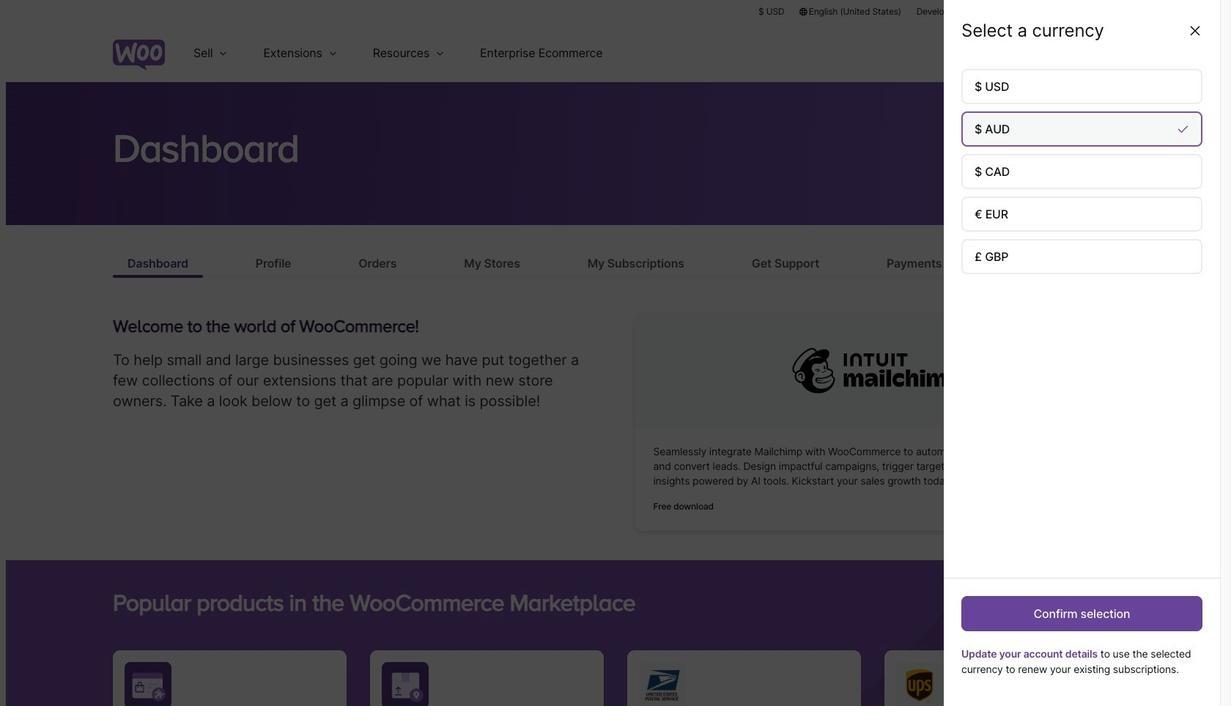 Task type: describe. For each thing, give the bounding box(es) containing it.
close selector image
[[1188, 23, 1203, 38]]



Task type: vqa. For each thing, say whether or not it's contained in the screenshot.
the close tooltip image
no



Task type: locate. For each thing, give the bounding box(es) containing it.
open account menu image
[[1095, 41, 1119, 65]]

service navigation menu element
[[1032, 29, 1119, 77]]

search image
[[1058, 41, 1081, 65]]



